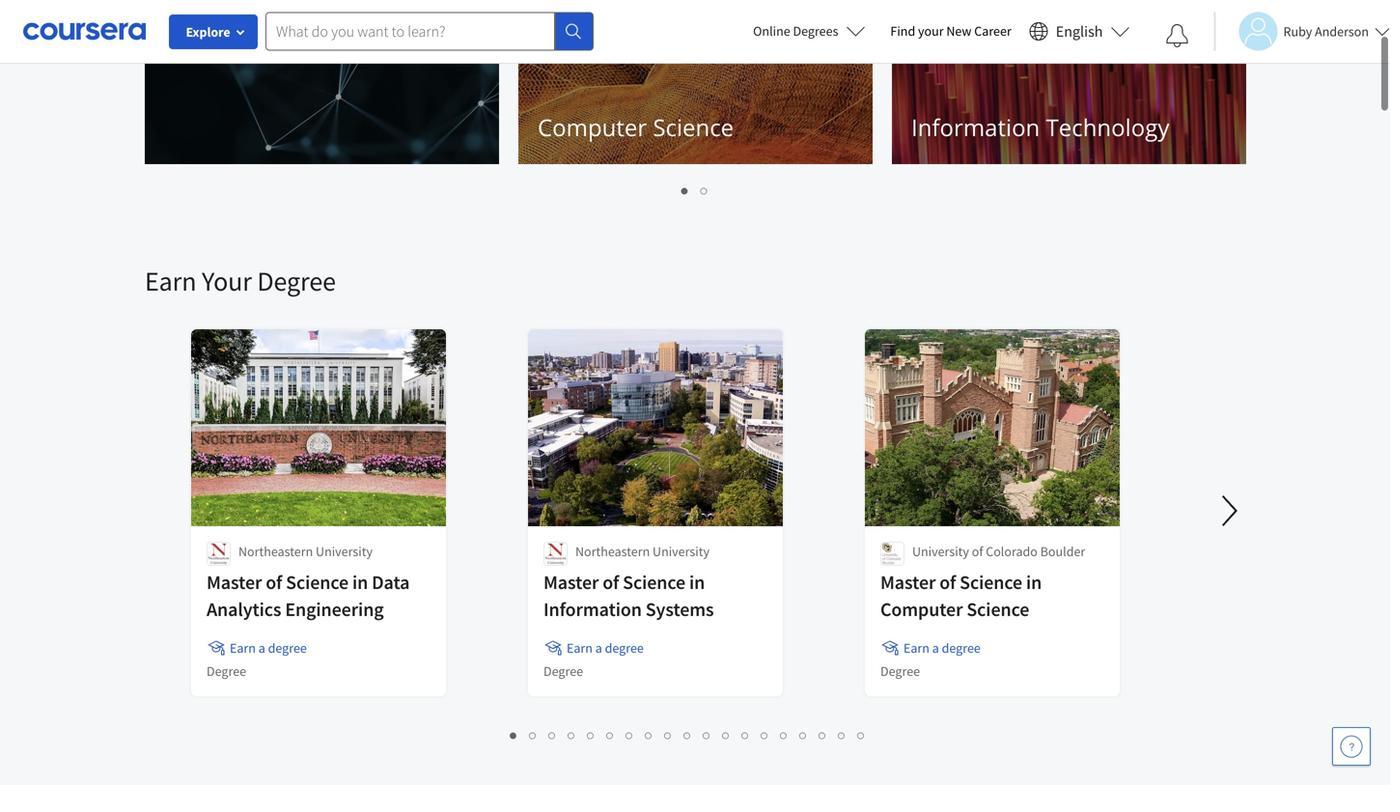 Task type: describe. For each thing, give the bounding box(es) containing it.
northeastern university for systems
[[576, 543, 710, 560]]

data science image
[[145, 0, 499, 164]]

earn a degree for science
[[904, 639, 981, 657]]

2 button for topmost 1 button
[[695, 179, 715, 201]]

master for master of science in information systems
[[544, 570, 599, 594]]

0 horizontal spatial computer
[[538, 112, 647, 143]]

3
[[549, 725, 557, 744]]

university for data
[[316, 543, 373, 560]]

10 button
[[678, 723, 700, 745]]

university of colorado boulder image
[[881, 542, 905, 566]]

northeastern university for analytics
[[239, 543, 373, 560]]

7 button
[[620, 723, 640, 745]]

science for master of science in data analytics engineering
[[286, 570, 349, 594]]

10
[[684, 725, 700, 744]]

master of science in information systems
[[544, 570, 714, 621]]

engineering
[[285, 597, 384, 621]]

online degrees
[[753, 22, 839, 40]]

science for master of science in information systems
[[623, 570, 686, 594]]

4 button
[[562, 723, 582, 745]]

list for next slide image corresponding to 2 button corresponding to topmost 1 button
[[145, 179, 1246, 201]]

degree for information
[[544, 662, 583, 680]]

new
[[947, 22, 972, 40]]

list for next slide image within the earn your degree carousel element
[[193, 723, 1183, 745]]

in for master of science in information systems
[[689, 570, 705, 594]]

english
[[1056, 22, 1103, 41]]

explore
[[186, 23, 230, 41]]

16
[[800, 725, 815, 744]]

a for systems
[[596, 639, 602, 657]]

3 university from the left
[[913, 543, 969, 560]]

9 button
[[659, 723, 678, 745]]

earn a degree for systems
[[567, 639, 644, 657]]

systems
[[646, 597, 714, 621]]

of for master of science in computer science
[[940, 570, 956, 594]]

ruby
[[1284, 23, 1313, 40]]

northeastern for analytics
[[239, 543, 313, 560]]

your
[[202, 264, 252, 298]]

0 vertical spatial 1 button
[[676, 179, 695, 201]]

anderson
[[1315, 23, 1369, 40]]

career
[[975, 22, 1012, 40]]

2 for 2 button corresponding to topmost 1 button
[[701, 181, 709, 199]]

earn your degree carousel element
[[145, 206, 1390, 762]]

computer science
[[538, 112, 734, 143]]

earn a degree for analytics
[[230, 639, 307, 657]]

next slide image for 2 button associated with left 1 button
[[1207, 488, 1253, 534]]

ruby anderson button
[[1214, 12, 1390, 51]]

next slide image for 2 button corresponding to topmost 1 button
[[1270, 0, 1316, 18]]

in for master of science in computer science
[[1026, 570, 1042, 594]]

information inside "master of science in information systems"
[[544, 597, 642, 621]]

northeastern university image for master of science in data analytics engineering
[[207, 542, 231, 566]]

2 button for left 1 button
[[524, 723, 543, 745]]

13
[[742, 725, 758, 744]]

7
[[626, 725, 634, 744]]

find
[[891, 22, 916, 40]]

4
[[568, 725, 576, 744]]

of for master of science in information systems
[[603, 570, 619, 594]]

13 button
[[736, 723, 758, 745]]

find your new career
[[891, 22, 1012, 40]]

master of science in computer science
[[881, 570, 1042, 621]]

show notifications image
[[1166, 24, 1189, 47]]

university for information
[[653, 543, 710, 560]]

3 button
[[543, 723, 562, 745]]

What do you want to learn? text field
[[266, 12, 555, 51]]

2 for 2 button associated with left 1 button
[[530, 725, 537, 744]]

6
[[607, 725, 615, 744]]

analytics
[[207, 597, 281, 621]]

5
[[588, 725, 595, 744]]

8 button
[[640, 723, 659, 745]]



Task type: vqa. For each thing, say whether or not it's contained in the screenshot.
'Desarrollador back-end de Meta Meta'
no



Task type: locate. For each thing, give the bounding box(es) containing it.
0 horizontal spatial northeastern university
[[239, 543, 373, 560]]

1 vertical spatial computer
[[881, 597, 963, 621]]

1 horizontal spatial information
[[912, 112, 1040, 143]]

0 horizontal spatial 2
[[530, 725, 537, 744]]

1 horizontal spatial computer
[[881, 597, 963, 621]]

2 down computer science
[[701, 181, 709, 199]]

1 horizontal spatial degree
[[605, 639, 644, 657]]

a for analytics
[[259, 639, 265, 657]]

2
[[701, 181, 709, 199], [530, 725, 537, 744]]

0 horizontal spatial northeastern
[[239, 543, 313, 560]]

2 horizontal spatial earn a degree
[[904, 639, 981, 657]]

0 horizontal spatial information
[[544, 597, 642, 621]]

english button
[[1021, 0, 1138, 63]]

1 horizontal spatial university
[[653, 543, 710, 560]]

master
[[207, 570, 262, 594], [544, 570, 599, 594], [881, 570, 936, 594]]

2 in from the left
[[689, 570, 705, 594]]

2 master from the left
[[544, 570, 599, 594]]

university right university of colorado boulder 'icon'
[[913, 543, 969, 560]]

university up systems
[[653, 543, 710, 560]]

0 horizontal spatial master
[[207, 570, 262, 594]]

1 vertical spatial 1 button
[[505, 723, 524, 745]]

degree down master of science in data analytics engineering
[[268, 639, 307, 657]]

degree for data
[[207, 662, 246, 680]]

master for master of science in computer science
[[881, 570, 936, 594]]

0 horizontal spatial 1 button
[[505, 723, 524, 745]]

12
[[723, 725, 738, 744]]

1 vertical spatial 2
[[530, 725, 537, 744]]

university
[[316, 543, 373, 560], [653, 543, 710, 560], [913, 543, 969, 560]]

degrees
[[793, 22, 839, 40]]

northeastern university image up the analytics at the bottom left of the page
[[207, 542, 231, 566]]

university of colorado boulder
[[913, 543, 1086, 560]]

0 horizontal spatial 1
[[510, 725, 518, 744]]

northeastern university
[[239, 543, 373, 560], [576, 543, 710, 560]]

1 a from the left
[[259, 639, 265, 657]]

degree
[[268, 639, 307, 657], [605, 639, 644, 657], [942, 639, 981, 657]]

northeastern university image
[[207, 542, 231, 566], [544, 542, 568, 566]]

university up data
[[316, 543, 373, 560]]

1 button
[[676, 179, 695, 201], [505, 723, 524, 745]]

14
[[761, 725, 777, 744]]

master inside master of science in data analytics engineering
[[207, 570, 262, 594]]

find your new career link
[[881, 19, 1021, 43]]

a
[[259, 639, 265, 657], [596, 639, 602, 657], [933, 639, 939, 657]]

1 horizontal spatial in
[[689, 570, 705, 594]]

northeastern
[[239, 543, 313, 560], [576, 543, 650, 560]]

computer inside the master of science in computer science
[[881, 597, 963, 621]]

degree
[[257, 264, 336, 298], [207, 662, 246, 680], [544, 662, 583, 680], [881, 662, 920, 680]]

1 earn a degree from the left
[[230, 639, 307, 657]]

list
[[145, 179, 1246, 201], [193, 723, 1183, 745]]

help center image
[[1340, 735, 1363, 758]]

1 master from the left
[[207, 570, 262, 594]]

None search field
[[266, 12, 594, 51]]

0 horizontal spatial next slide image
[[1207, 488, 1253, 534]]

a down the master of science in computer science
[[933, 639, 939, 657]]

computer
[[538, 112, 647, 143], [881, 597, 963, 621]]

earn for master of science in data analytics engineering
[[230, 639, 256, 657]]

1 horizontal spatial northeastern university image
[[544, 542, 568, 566]]

2 earn a degree from the left
[[567, 639, 644, 657]]

1 vertical spatial list
[[193, 723, 1183, 745]]

11
[[703, 725, 719, 744]]

degree for computer
[[881, 662, 920, 680]]

2 horizontal spatial master
[[881, 570, 936, 594]]

1 university from the left
[[316, 543, 373, 560]]

1 horizontal spatial northeastern
[[576, 543, 650, 560]]

of inside master of science in data analytics engineering
[[266, 570, 282, 594]]

2 horizontal spatial in
[[1026, 570, 1042, 594]]

earn a degree down the analytics at the bottom left of the page
[[230, 639, 307, 657]]

1 inside earn your degree carousel element
[[510, 725, 518, 744]]

3 earn a degree from the left
[[904, 639, 981, 657]]

earn
[[145, 264, 197, 298], [230, 639, 256, 657], [567, 639, 593, 657], [904, 639, 930, 657]]

5 button
[[582, 723, 601, 745]]

explore button
[[169, 14, 258, 49]]

boulder
[[1041, 543, 1086, 560]]

a for science
[[933, 639, 939, 657]]

earn down the master of science in computer science
[[904, 639, 930, 657]]

data
[[372, 570, 410, 594]]

of for university of colorado boulder
[[972, 543, 983, 560]]

14 button
[[756, 723, 777, 745]]

information
[[912, 112, 1040, 143], [544, 597, 642, 621]]

computer science image
[[519, 10, 873, 164]]

1 horizontal spatial 1
[[682, 181, 689, 199]]

1 for 2 button corresponding to topmost 1 button
[[682, 181, 689, 199]]

11 button
[[698, 723, 719, 745]]

0 horizontal spatial in
[[352, 570, 368, 594]]

1 northeastern university image from the left
[[207, 542, 231, 566]]

1 horizontal spatial northeastern university
[[576, 543, 710, 560]]

10 11 12 13 14 15 16 17 18 19
[[684, 725, 873, 744]]

technology
[[1046, 112, 1170, 143]]

information technology link
[[892, 10, 1247, 164]]

1 vertical spatial next slide image
[[1207, 488, 1253, 534]]

in inside master of science in data analytics engineering
[[352, 570, 368, 594]]

2 inside earn your degree carousel element
[[530, 725, 537, 744]]

0 vertical spatial 1
[[682, 181, 689, 199]]

1 down computer science
[[682, 181, 689, 199]]

a down the analytics at the bottom left of the page
[[259, 639, 265, 657]]

0 vertical spatial 2
[[701, 181, 709, 199]]

online
[[753, 22, 791, 40]]

16 button
[[794, 723, 815, 745]]

in for master of science in data analytics engineering
[[352, 570, 368, 594]]

0 horizontal spatial earn a degree
[[230, 639, 307, 657]]

3 master from the left
[[881, 570, 936, 594]]

in
[[352, 570, 368, 594], [689, 570, 705, 594], [1026, 570, 1042, 594]]

19 button
[[852, 723, 873, 745]]

1 for 2 button associated with left 1 button
[[510, 725, 518, 744]]

ruby anderson
[[1284, 23, 1369, 40]]

17
[[819, 725, 835, 744]]

2 northeastern university from the left
[[576, 543, 710, 560]]

1 northeastern from the left
[[239, 543, 313, 560]]

science for master of science in computer science
[[960, 570, 1023, 594]]

0 horizontal spatial degree
[[268, 639, 307, 657]]

0 vertical spatial list
[[145, 179, 1246, 201]]

master for master of science in data analytics engineering
[[207, 570, 262, 594]]

3 in from the left
[[1026, 570, 1042, 594]]

15 button
[[775, 723, 796, 745]]

earn for master of science in information systems
[[567, 639, 593, 657]]

in left data
[[352, 570, 368, 594]]

information technology
[[912, 112, 1170, 143]]

0 vertical spatial next slide image
[[1270, 0, 1316, 18]]

1 horizontal spatial 2 button
[[695, 179, 715, 201]]

1 left 3 button
[[510, 725, 518, 744]]

of inside "master of science in information systems"
[[603, 570, 619, 594]]

colorado
[[986, 543, 1038, 560]]

17 button
[[814, 723, 835, 745]]

science inside "master of science in information systems"
[[623, 570, 686, 594]]

in inside "master of science in information systems"
[[689, 570, 705, 594]]

9
[[665, 725, 673, 744]]

northeastern university up "master of science in information systems"
[[576, 543, 710, 560]]

3 degree from the left
[[942, 639, 981, 657]]

0 vertical spatial information
[[912, 112, 1040, 143]]

0 horizontal spatial a
[[259, 639, 265, 657]]

0 vertical spatial 2 button
[[695, 179, 715, 201]]

next slide image
[[1270, 0, 1316, 18], [1207, 488, 1253, 534]]

earn down "master of science in information systems"
[[567, 639, 593, 657]]

1 horizontal spatial master
[[544, 570, 599, 594]]

northeastern university image up "master of science in information systems"
[[544, 542, 568, 566]]

1 vertical spatial 2 button
[[524, 723, 543, 745]]

earn a degree
[[230, 639, 307, 657], [567, 639, 644, 657], [904, 639, 981, 657]]

1 vertical spatial 1
[[510, 725, 518, 744]]

3 a from the left
[[933, 639, 939, 657]]

1
[[682, 181, 689, 199], [510, 725, 518, 744]]

1 horizontal spatial next slide image
[[1270, 0, 1316, 18]]

of inside the master of science in computer science
[[940, 570, 956, 594]]

earn a degree down "master of science in information systems"
[[567, 639, 644, 657]]

master of science in data analytics engineering
[[207, 570, 410, 621]]

earn your degree
[[145, 264, 336, 298]]

northeastern up master of science in data analytics engineering
[[239, 543, 313, 560]]

0 vertical spatial computer
[[538, 112, 647, 143]]

master inside "master of science in information systems"
[[544, 570, 599, 594]]

8
[[646, 725, 653, 744]]

1 horizontal spatial 1 button
[[676, 179, 695, 201]]

2 button down computer science
[[695, 179, 715, 201]]

2 button left 3
[[524, 723, 543, 745]]

information technology image
[[892, 10, 1247, 164]]

1 degree from the left
[[268, 639, 307, 657]]

in inside the master of science in computer science
[[1026, 570, 1042, 594]]

degree for analytics
[[268, 639, 307, 657]]

northeastern university image for master of science in information systems
[[544, 542, 568, 566]]

online degrees button
[[738, 10, 881, 52]]

2 horizontal spatial university
[[913, 543, 969, 560]]

master inside the master of science in computer science
[[881, 570, 936, 594]]

0 horizontal spatial northeastern university image
[[207, 542, 231, 566]]

earn left your
[[145, 264, 197, 298]]

15
[[781, 725, 796, 744]]

2 button
[[695, 179, 715, 201], [524, 723, 543, 745]]

in up systems
[[689, 570, 705, 594]]

of for master of science in data analytics engineering
[[266, 570, 282, 594]]

1 button down computer science
[[676, 179, 695, 201]]

2 horizontal spatial a
[[933, 639, 939, 657]]

2 northeastern from the left
[[576, 543, 650, 560]]

2 horizontal spatial degree
[[942, 639, 981, 657]]

1 northeastern university from the left
[[239, 543, 373, 560]]

1 vertical spatial information
[[544, 597, 642, 621]]

19
[[858, 725, 873, 744]]

coursera image
[[23, 16, 146, 47]]

degree down the master of science in computer science
[[942, 639, 981, 657]]

1 horizontal spatial a
[[596, 639, 602, 657]]

degree for systems
[[605, 639, 644, 657]]

0 horizontal spatial 2 button
[[524, 723, 543, 745]]

2 northeastern university image from the left
[[544, 542, 568, 566]]

computer science link
[[519, 10, 873, 164]]

1 button left 3 button
[[505, 723, 524, 745]]

0 horizontal spatial university
[[316, 543, 373, 560]]

earn down the analytics at the bottom left of the page
[[230, 639, 256, 657]]

science
[[653, 112, 734, 143], [286, 570, 349, 594], [623, 570, 686, 594], [960, 570, 1023, 594], [967, 597, 1030, 621]]

northeastern up "master of science in information systems"
[[576, 543, 650, 560]]

next slide image inside earn your degree carousel element
[[1207, 488, 1253, 534]]

2 left 3 button
[[530, 725, 537, 744]]

northeastern for systems
[[576, 543, 650, 560]]

earn for master of science in computer science
[[904, 639, 930, 657]]

1 horizontal spatial 2
[[701, 181, 709, 199]]

list inside earn your degree carousel element
[[193, 723, 1183, 745]]

18 button
[[833, 723, 854, 745]]

6 button
[[601, 723, 620, 745]]

earn a degree down the master of science in computer science
[[904, 639, 981, 657]]

degree for science
[[942, 639, 981, 657]]

18
[[839, 725, 854, 744]]

northeastern university up master of science in data analytics engineering
[[239, 543, 373, 560]]

2 a from the left
[[596, 639, 602, 657]]

science inside master of science in data analytics engineering
[[286, 570, 349, 594]]

a down "master of science in information systems"
[[596, 639, 602, 657]]

degree down "master of science in information systems"
[[605, 639, 644, 657]]

12 button
[[717, 723, 738, 745]]

1 horizontal spatial earn a degree
[[567, 639, 644, 657]]

your
[[918, 22, 944, 40]]

1 in from the left
[[352, 570, 368, 594]]

of
[[972, 543, 983, 560], [266, 570, 282, 594], [603, 570, 619, 594], [940, 570, 956, 594]]

2 degree from the left
[[605, 639, 644, 657]]

in down colorado
[[1026, 570, 1042, 594]]

2 university from the left
[[653, 543, 710, 560]]



